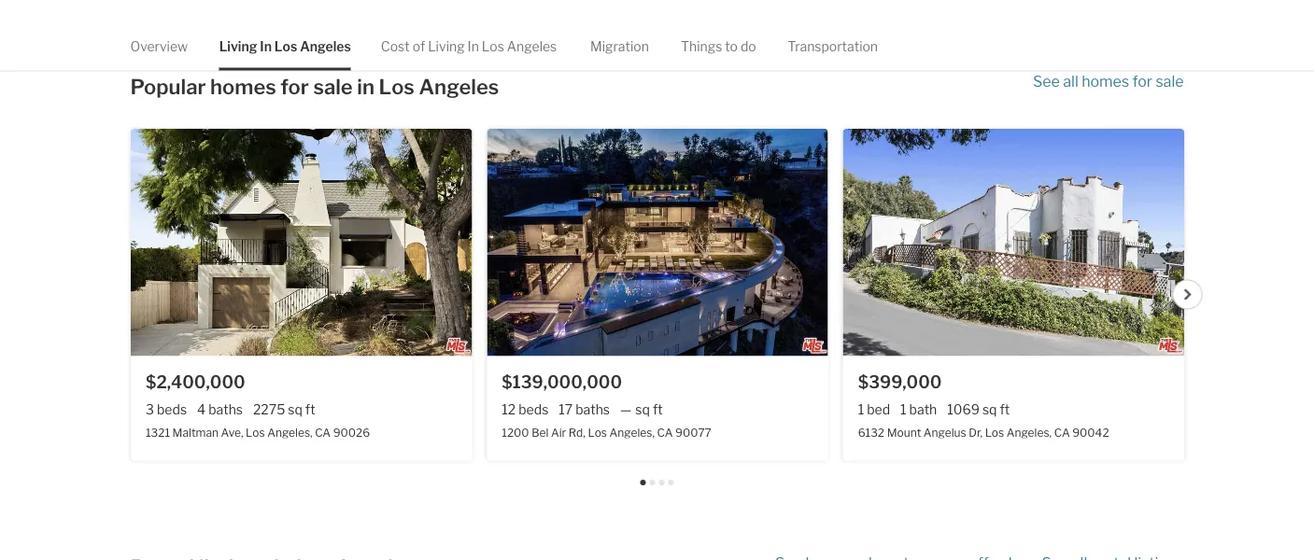 Task type: describe. For each thing, give the bounding box(es) containing it.
baths for $2,400,000
[[208, 402, 242, 417]]

beds for $139,000,000
[[518, 402, 548, 417]]

ca for $399,000
[[1054, 426, 1070, 439]]

photo of 6132 mount angelus dr los angeles, ca 90042 image
[[843, 128, 1184, 356]]

2 living from the left
[[428, 38, 465, 54]]

$399,000
[[858, 372, 942, 392]]

3 beds
[[145, 402, 186, 417]]

—
[[620, 402, 631, 417]]

living in los angeles
[[219, 38, 351, 54]]

1321
[[145, 426, 170, 439]]

dr,
[[969, 426, 982, 439]]

slide 2 dot image
[[650, 480, 655, 486]]

in
[[357, 74, 375, 99]]

things to do link
[[681, 22, 757, 70]]

2 in from the left
[[468, 38, 479, 54]]

12 beds
[[502, 402, 548, 417]]

1 bed
[[858, 402, 890, 417]]

maltman
[[172, 426, 218, 439]]

popular homes for sale in los angeles
[[130, 74, 499, 99]]

see
[[1033, 72, 1060, 91]]

living inside "link"
[[219, 38, 257, 54]]

popular
[[130, 74, 206, 99]]

1200
[[502, 426, 529, 439]]

rd,
[[568, 426, 585, 439]]

all
[[1064, 72, 1079, 91]]

0 horizontal spatial for
[[281, 74, 309, 99]]

air
[[551, 426, 566, 439]]

sq for $2,400,000
[[288, 402, 302, 417]]

1 for 1 bed
[[858, 402, 864, 417]]

2275 sq ft
[[253, 402, 315, 417]]

90026
[[333, 426, 370, 439]]

ave,
[[221, 426, 243, 439]]

0 horizontal spatial homes
[[210, 74, 276, 99]]

bath
[[909, 402, 937, 417]]

see all homes for sale
[[1033, 72, 1184, 91]]

17 baths
[[559, 402, 610, 417]]

migration link
[[591, 22, 649, 70]]

migration
[[591, 38, 649, 54]]

$2,400,000
[[145, 372, 245, 392]]

1 angeles, from the left
[[267, 426, 312, 439]]

6132
[[858, 426, 884, 439]]

transportation link
[[788, 22, 878, 70]]

for inside see all homes for sale link
[[1133, 72, 1153, 91]]

slide 3 dot image
[[659, 480, 665, 486]]

1069 sq ft
[[947, 402, 1010, 417]]

angelus
[[923, 426, 966, 439]]



Task type: vqa. For each thing, say whether or not it's contained in the screenshot.
Realty inside EXP REALTY
no



Task type: locate. For each thing, give the bounding box(es) containing it.
2 angeles, from the left
[[609, 426, 654, 439]]

living right of
[[428, 38, 465, 54]]

1 horizontal spatial sq
[[635, 402, 650, 417]]

photo of 1321 maltman ave los angeles, ca 90026 image
[[130, 128, 472, 356]]

los right of
[[482, 38, 504, 54]]

photo of 1200 bel air rd los angeles, ca 90077 image
[[487, 128, 828, 356]]

see all homes for sale link
[[1033, 71, 1184, 101]]

mount
[[887, 426, 921, 439]]

2 horizontal spatial ft
[[1000, 402, 1010, 417]]

overview
[[130, 38, 188, 54]]

ca for $139,000,000
[[657, 426, 673, 439]]

90077
[[675, 426, 711, 439]]

3 ft from the left
[[1000, 402, 1010, 417]]

angeles,
[[267, 426, 312, 439], [609, 426, 654, 439], [1006, 426, 1052, 439]]

1 horizontal spatial homes
[[1082, 72, 1130, 91]]

0 horizontal spatial angeles,
[[267, 426, 312, 439]]

things to do
[[681, 38, 757, 54]]

for down living in los angeles "link"
[[281, 74, 309, 99]]

2275
[[253, 402, 285, 417]]

1 horizontal spatial for
[[1133, 72, 1153, 91]]

in
[[260, 38, 272, 54], [468, 38, 479, 54]]

1 sq from the left
[[288, 402, 302, 417]]

$139,000,000
[[502, 372, 622, 392]]

0 horizontal spatial in
[[260, 38, 272, 54]]

beds
[[156, 402, 186, 417], [518, 402, 548, 417]]

1 horizontal spatial 1
[[900, 402, 906, 417]]

ca left 90026
[[315, 426, 330, 439]]

3 sq from the left
[[982, 402, 997, 417]]

— sq ft
[[620, 402, 663, 417]]

0 horizontal spatial beds
[[156, 402, 186, 417]]

ft up 6132 mount angelus dr, los angeles, ca 90042
[[1000, 402, 1010, 417]]

sale
[[1156, 72, 1184, 91], [313, 74, 353, 99]]

2 beds from the left
[[518, 402, 548, 417]]

for
[[1133, 72, 1153, 91], [281, 74, 309, 99]]

los right rd,
[[588, 426, 607, 439]]

of
[[413, 38, 425, 54]]

ca left 90042
[[1054, 426, 1070, 439]]

sq for $399,000
[[982, 402, 997, 417]]

0 horizontal spatial angeles
[[300, 38, 351, 54]]

1 for 1 bath
[[900, 402, 906, 417]]

angeles, down — on the left of page
[[609, 426, 654, 439]]

0 horizontal spatial living
[[219, 38, 257, 54]]

1 baths from the left
[[208, 402, 242, 417]]

baths up the 1200 bel air rd, los angeles, ca 90077
[[575, 402, 610, 417]]

4 baths
[[197, 402, 242, 417]]

ca
[[315, 426, 330, 439], [657, 426, 673, 439], [1054, 426, 1070, 439]]

1 horizontal spatial angeles,
[[609, 426, 654, 439]]

angeles, right dr, on the bottom
[[1006, 426, 1052, 439]]

1 living from the left
[[219, 38, 257, 54]]

living
[[219, 38, 257, 54], [428, 38, 465, 54]]

1 left "bath"
[[900, 402, 906, 417]]

0 horizontal spatial 1
[[858, 402, 864, 417]]

0 horizontal spatial ft
[[305, 402, 315, 417]]

1 horizontal spatial baths
[[575, 402, 610, 417]]

overview link
[[130, 22, 188, 70]]

in right of
[[468, 38, 479, 54]]

angeles, down 2275 sq ft
[[267, 426, 312, 439]]

los
[[275, 38, 297, 54], [482, 38, 504, 54], [379, 74, 415, 99], [245, 426, 265, 439], [588, 426, 607, 439], [985, 426, 1004, 439]]

1 horizontal spatial angeles
[[419, 74, 499, 99]]

angeles, for $399,000
[[1006, 426, 1052, 439]]

angeles up popular homes for sale in los angeles
[[300, 38, 351, 54]]

cost of living in los angeles
[[381, 38, 557, 54]]

ft for $2,400,000
[[305, 402, 315, 417]]

0 horizontal spatial sale
[[313, 74, 353, 99]]

0 horizontal spatial baths
[[208, 402, 242, 417]]

1 bath
[[900, 402, 937, 417]]

ft right — on the left of page
[[653, 402, 663, 417]]

1
[[858, 402, 864, 417], [900, 402, 906, 417]]

living right overview
[[219, 38, 257, 54]]

17
[[559, 402, 572, 417]]

los right in
[[379, 74, 415, 99]]

in up popular homes for sale in los angeles
[[260, 38, 272, 54]]

2 horizontal spatial sq
[[982, 402, 997, 417]]

things
[[681, 38, 723, 54]]

do
[[741, 38, 757, 54]]

sq right 2275
[[288, 402, 302, 417]]

2 ca from the left
[[657, 426, 673, 439]]

1321 maltman ave, los angeles, ca 90026
[[145, 426, 370, 439]]

living in los angeles link
[[219, 22, 351, 70]]

6132 mount angelus dr, los angeles, ca 90042
[[858, 426, 1109, 439]]

beds for $2,400,000
[[156, 402, 186, 417]]

2 horizontal spatial angeles,
[[1006, 426, 1052, 439]]

slide 4 dot image
[[669, 480, 674, 486]]

los right ave,
[[245, 426, 265, 439]]

angeles down cost of living in los angeles link
[[419, 74, 499, 99]]

1 horizontal spatial ft
[[653, 402, 663, 417]]

for right 'all'
[[1133, 72, 1153, 91]]

transportation
[[788, 38, 878, 54]]

1 left bed in the bottom of the page
[[858, 402, 864, 417]]

2 sq from the left
[[635, 402, 650, 417]]

3 angeles, from the left
[[1006, 426, 1052, 439]]

2 horizontal spatial angeles
[[507, 38, 557, 54]]

1 horizontal spatial living
[[428, 38, 465, 54]]

baths
[[208, 402, 242, 417], [575, 402, 610, 417]]

ca left '90077'
[[657, 426, 673, 439]]

1 horizontal spatial ca
[[657, 426, 673, 439]]

bel
[[531, 426, 548, 439]]

angeles inside "link"
[[300, 38, 351, 54]]

next image
[[1183, 289, 1194, 300]]

3 ca from the left
[[1054, 426, 1070, 439]]

90042
[[1072, 426, 1109, 439]]

1 horizontal spatial beds
[[518, 402, 548, 417]]

4
[[197, 402, 205, 417]]

baths up ave,
[[208, 402, 242, 417]]

1 horizontal spatial sale
[[1156, 72, 1184, 91]]

2 baths from the left
[[575, 402, 610, 417]]

angeles left migration
[[507, 38, 557, 54]]

los up popular homes for sale in los angeles
[[275, 38, 297, 54]]

beds up bel
[[518, 402, 548, 417]]

cost
[[381, 38, 410, 54]]

cost of living in los angeles link
[[381, 22, 557, 70]]

angeles
[[300, 38, 351, 54], [507, 38, 557, 54], [419, 74, 499, 99]]

12
[[502, 402, 515, 417]]

0 horizontal spatial ca
[[315, 426, 330, 439]]

1 beds from the left
[[156, 402, 186, 417]]

ft right 2275
[[305, 402, 315, 417]]

in inside "link"
[[260, 38, 272, 54]]

1200 bel air rd, los angeles, ca 90077
[[502, 426, 711, 439]]

2 1 from the left
[[900, 402, 906, 417]]

ft
[[305, 402, 315, 417], [653, 402, 663, 417], [1000, 402, 1010, 417]]

2 ft from the left
[[653, 402, 663, 417]]

1 ft from the left
[[305, 402, 315, 417]]

slide 1 dot image
[[640, 480, 646, 486]]

1 horizontal spatial in
[[468, 38, 479, 54]]

angeles, for $139,000,000
[[609, 426, 654, 439]]

1 in from the left
[[260, 38, 272, 54]]

los right dr, on the bottom
[[985, 426, 1004, 439]]

to
[[725, 38, 738, 54]]

bed
[[867, 402, 890, 417]]

0 horizontal spatial sq
[[288, 402, 302, 417]]

sq right — on the left of page
[[635, 402, 650, 417]]

1069
[[947, 402, 980, 417]]

homes down living in los angeles "link"
[[210, 74, 276, 99]]

homes
[[1082, 72, 1130, 91], [210, 74, 276, 99]]

beds right 3
[[156, 402, 186, 417]]

sq up 6132 mount angelus dr, los angeles, ca 90042
[[982, 402, 997, 417]]

sq
[[288, 402, 302, 417], [635, 402, 650, 417], [982, 402, 997, 417]]

3
[[145, 402, 154, 417]]

1 1 from the left
[[858, 402, 864, 417]]

2 horizontal spatial ca
[[1054, 426, 1070, 439]]

los inside "link"
[[275, 38, 297, 54]]

baths for $139,000,000
[[575, 402, 610, 417]]

ft for $399,000
[[1000, 402, 1010, 417]]

1 ca from the left
[[315, 426, 330, 439]]

homes right 'all'
[[1082, 72, 1130, 91]]



